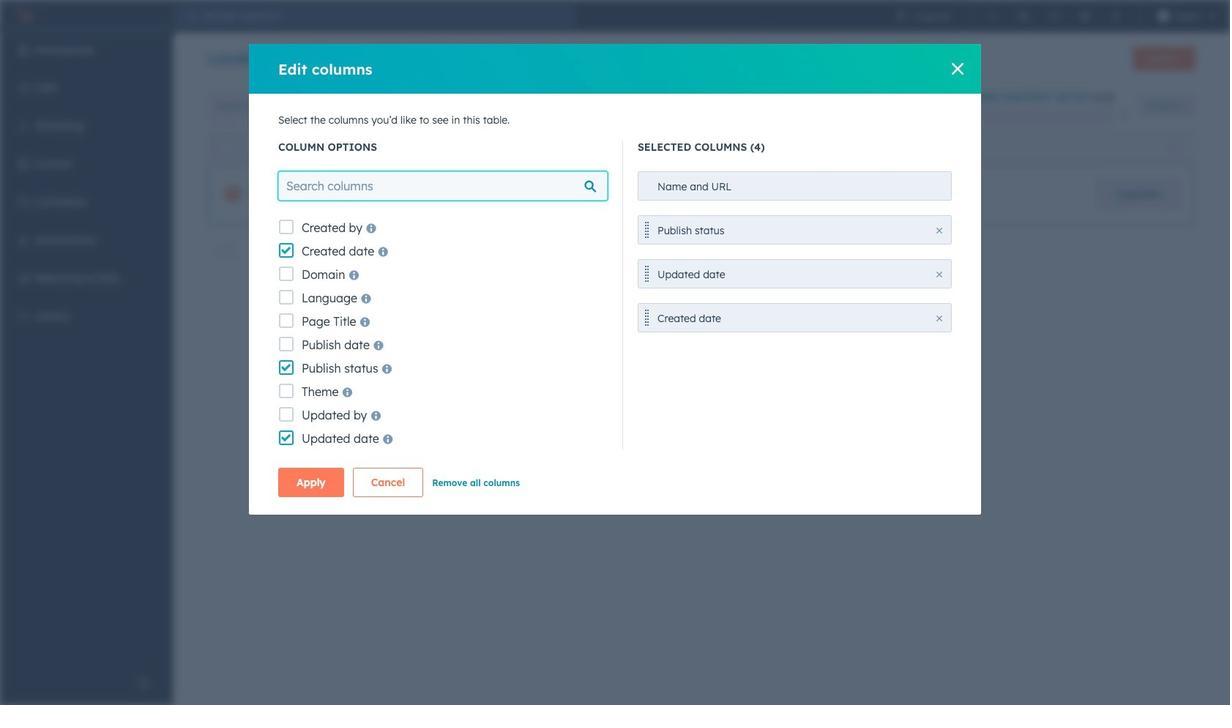 Task type: describe. For each thing, give the bounding box(es) containing it.
press to sort. image
[[695, 141, 700, 151]]

1 horizontal spatial menu
[[886, 0, 1221, 32]]

Search HubSpot search field
[[196, 4, 576, 28]]

Search content search field
[[208, 92, 428, 121]]

Search columns search field
[[278, 171, 608, 201]]

2 close image from the top
[[937, 272, 942, 278]]

settings image
[[1079, 10, 1091, 22]]

2 horizontal spatial close image
[[1121, 110, 1129, 119]]

notifications image
[[1110, 10, 1121, 22]]

0 vertical spatial close image
[[952, 63, 964, 75]]

2 vertical spatial close image
[[937, 316, 942, 321]]



Task type: locate. For each thing, give the bounding box(es) containing it.
pagination navigation
[[584, 296, 717, 315]]

0 horizontal spatial menu
[[0, 32, 173, 669]]

0 vertical spatial close image
[[937, 228, 942, 234]]

marketplaces image
[[1017, 10, 1029, 22]]

howard n/a image
[[1157, 10, 1169, 22]]

1 press to sort. element from the left
[[695, 141, 700, 153]]

progress bar
[[958, 110, 971, 122]]

1 close image from the top
[[937, 228, 942, 234]]

1 vertical spatial close image
[[937, 272, 942, 278]]

press to sort. image
[[1171, 141, 1177, 151]]

dialog
[[249, 44, 981, 515]]

help image
[[1048, 10, 1060, 22]]

0 horizontal spatial close image
[[937, 316, 942, 321]]

menu
[[886, 0, 1221, 32], [0, 32, 173, 669]]

1 horizontal spatial close image
[[952, 63, 964, 75]]

close image
[[952, 63, 964, 75], [1121, 110, 1129, 119], [937, 316, 942, 321]]

0 horizontal spatial press to sort. element
[[695, 141, 700, 153]]

banner
[[208, 42, 1195, 76]]

1 horizontal spatial press to sort. element
[[1171, 141, 1177, 153]]

1 vertical spatial close image
[[1121, 110, 1129, 119]]

2 press to sort. element from the left
[[1171, 141, 1177, 153]]

press to sort. element
[[695, 141, 700, 153], [1171, 141, 1177, 153]]

close image
[[937, 228, 942, 234], [937, 272, 942, 278]]



Task type: vqa. For each thing, say whether or not it's contained in the screenshot.
"changed" in the bottom left of the page
no



